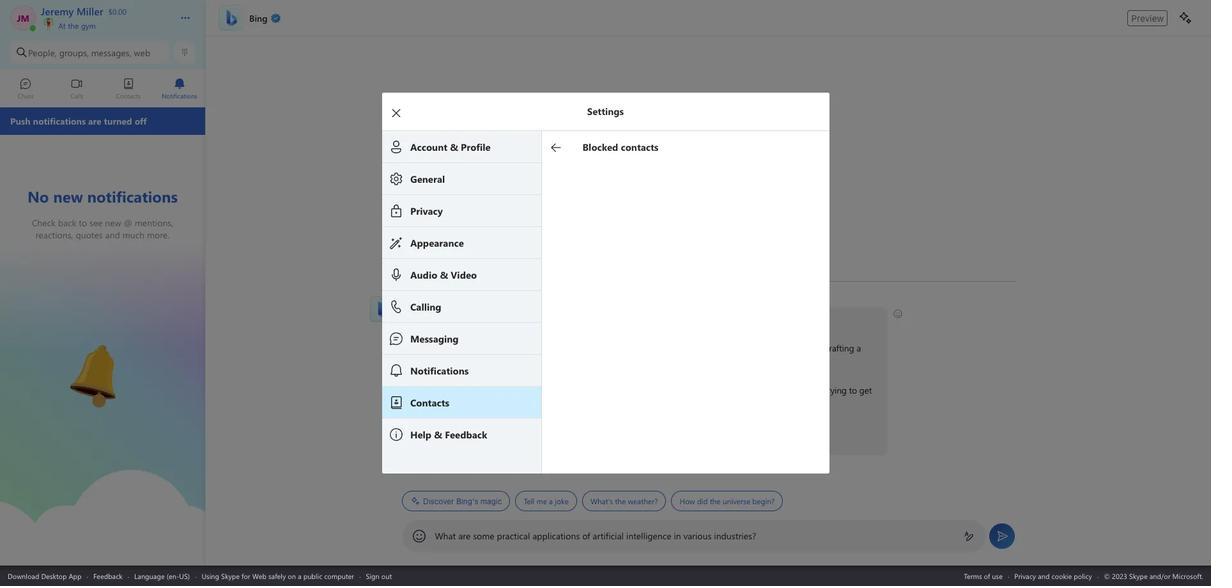 Task type: locate. For each thing, give the bounding box(es) containing it.
say
[[628, 384, 640, 396]]

itinerary
[[692, 342, 723, 354]]

of up "kids."
[[474, 342, 482, 354]]

the right did
[[709, 496, 720, 506]]

0 horizontal spatial for
[[242, 571, 250, 581]]

to left start
[[453, 426, 461, 438]]

1 horizontal spatial a
[[549, 496, 553, 506]]

of left use
[[984, 571, 990, 581]]

0 horizontal spatial of
[[474, 342, 482, 354]]

how
[[474, 314, 492, 326], [679, 496, 695, 506]]

how did the universe begin? button
[[671, 491, 783, 511]]

0 horizontal spatial get
[[734, 384, 746, 396]]

0 vertical spatial a
[[856, 342, 861, 354]]

1 vertical spatial you
[[416, 426, 430, 438]]

how right the !
[[474, 314, 492, 326]]

groups, down like
[[502, 356, 531, 368]]

weather?
[[628, 496, 658, 506]]

groups, down at the gym
[[59, 46, 89, 58]]

type up curious
[[455, 342, 472, 354]]

tab list
[[0, 72, 205, 107]]

trying
[[824, 384, 846, 396]]

me inside button
[[536, 496, 547, 506]]

1 vertical spatial groups,
[[502, 356, 531, 368]]

0 vertical spatial how
[[474, 314, 492, 326]]

1 vertical spatial i
[[598, 384, 601, 396]]

your
[[739, 342, 756, 354]]

you
[[533, 314, 547, 326], [416, 426, 430, 438]]

2 horizontal spatial the
[[709, 496, 720, 506]]

of
[[474, 342, 482, 354], [582, 530, 590, 542], [984, 571, 990, 581]]

1 horizontal spatial get
[[859, 384, 872, 396]]

and
[[1038, 571, 1050, 581]]

1 vertical spatial in
[[674, 530, 681, 542]]

1 vertical spatial how
[[679, 496, 695, 506]]

using skype for web safely on a public computer
[[202, 571, 354, 581]]

download
[[8, 571, 39, 581]]

0 horizontal spatial i'm
[[409, 384, 420, 396]]

cambridge,
[[645, 342, 689, 354]]

me left any
[[425, 342, 437, 354]]

applications
[[532, 530, 580, 542]]

public
[[303, 571, 322, 581]]

2 vertical spatial me
[[536, 496, 547, 506]]

get right trying
[[859, 384, 872, 396]]

computer
[[324, 571, 354, 581]]

1 vertical spatial a
[[549, 496, 553, 506]]

1 horizontal spatial type
[[503, 426, 520, 438]]

a right on
[[298, 571, 301, 581]]

1 vertical spatial of
[[582, 530, 590, 542]]

tell
[[523, 496, 534, 506]]

1 get from the left
[[734, 384, 746, 396]]

i'm left just
[[794, 384, 806, 396]]

a inside button
[[549, 496, 553, 506]]

2 horizontal spatial for
[[725, 342, 736, 354]]

europe
[[784, 342, 811, 354]]

get left mad
[[734, 384, 746, 396]]

ask
[[409, 342, 422, 354]]

2 vertical spatial for
[[242, 571, 250, 581]]

some
[[473, 530, 494, 542]]

type right over,
[[503, 426, 520, 438]]

get
[[734, 384, 746, 396], [859, 384, 872, 396]]

sign
[[366, 571, 379, 581]]

so
[[478, 384, 487, 396]]

0 horizontal spatial you
[[416, 426, 430, 438]]

0 vertical spatial groups,
[[59, 46, 89, 58]]

0 horizontal spatial me
[[425, 342, 437, 354]]

a right drafting
[[856, 342, 861, 354]]

i'm left an
[[409, 384, 420, 396]]

i left might
[[598, 384, 601, 396]]

i right the can
[[510, 314, 512, 326]]

what's the weather? button
[[582, 491, 666, 511]]

me left the with
[[620, 356, 632, 368]]

remember
[[533, 356, 573, 368]]

1 horizontal spatial in
[[674, 530, 681, 542]]

groups, inside 'people, groups, messages, web' button
[[59, 46, 89, 58]]

how left did
[[679, 496, 695, 506]]

ai
[[434, 384, 442, 396]]

the right the what's
[[615, 496, 625, 506]]

wednesday, november 8, 2023 heading
[[402, 267, 1015, 290]]

out
[[381, 571, 392, 581]]

bing, 9:24 am
[[402, 296, 449, 306]]

0 vertical spatial in
[[636, 342, 643, 354]]

for left web
[[242, 571, 250, 581]]

you right if
[[416, 426, 430, 438]]

for right story
[[430, 356, 441, 368]]

practical
[[497, 530, 530, 542]]

i
[[510, 314, 512, 326], [598, 384, 601, 396]]

like
[[521, 342, 534, 354]]

2 i'm from the left
[[489, 384, 501, 396]]

the inside "button"
[[709, 496, 720, 506]]

blocked contacts dialog
[[382, 92, 848, 473]]

1 horizontal spatial i
[[598, 384, 601, 396]]

2 horizontal spatial me
[[620, 356, 632, 368]]

did
[[697, 496, 707, 506]]

the for what's
[[615, 496, 625, 506]]

tell me a joke
[[523, 496, 568, 506]]

universe
[[722, 496, 750, 506]]

bing's
[[456, 496, 478, 506]]

the
[[68, 20, 79, 31], [615, 496, 625, 506], [709, 496, 720, 506]]

intelligence
[[626, 530, 671, 542]]

1 horizontal spatial of
[[582, 530, 590, 542]]

(openhands)
[[792, 426, 840, 438]]

i inside ask me any type of question, like finding vegan restaurants in cambridge, itinerary for your trip to europe or drafting a story for curious kids. in groups, remember to mention me with @bing. i'm an ai preview, so i'm still learning. sometimes i might say something weird. don't get mad at me, i'm just trying to get better! if you want to start over, type
[[598, 384, 601, 396]]

to
[[773, 342, 781, 354], [575, 356, 583, 368], [849, 384, 857, 396], [453, 426, 461, 438]]

a inside ask me any type of question, like finding vegan restaurants in cambridge, itinerary for your trip to europe or drafting a story for curious kids. in groups, remember to mention me with @bing. i'm an ai preview, so i'm still learning. sometimes i might say something weird. don't get mad at me, i'm just trying to get better! if you want to start over, type
[[856, 342, 861, 354]]

this
[[427, 314, 441, 326]]

cookie
[[1052, 571, 1072, 581]]

i'm
[[409, 384, 420, 396], [489, 384, 501, 396], [794, 384, 806, 396]]

me for tell me a joke
[[536, 496, 547, 506]]

of left artificial
[[582, 530, 590, 542]]

mad
[[749, 384, 766, 396]]

0 horizontal spatial i
[[510, 314, 512, 326]]

you right help
[[533, 314, 547, 326]]

in left various
[[674, 530, 681, 542]]

1 horizontal spatial the
[[615, 496, 625, 506]]

1 horizontal spatial i'm
[[489, 384, 501, 396]]

trip
[[758, 342, 771, 354]]

0 vertical spatial type
[[455, 342, 472, 354]]

magic
[[480, 496, 502, 506]]

finding
[[537, 342, 564, 354]]

the right at
[[68, 20, 79, 31]]

what are some practical applications of artificial intelligence in various industries?
[[435, 530, 756, 542]]

language
[[134, 571, 165, 581]]

0 vertical spatial of
[[474, 342, 482, 354]]

1 horizontal spatial how
[[679, 496, 695, 506]]

don't
[[711, 384, 731, 396]]

1 vertical spatial for
[[430, 356, 441, 368]]

to down the vegan
[[575, 356, 583, 368]]

2 horizontal spatial of
[[984, 571, 990, 581]]

in up the with
[[636, 342, 643, 354]]

me right tell
[[536, 496, 547, 506]]

0 horizontal spatial the
[[68, 20, 79, 31]]

learning.
[[518, 384, 551, 396]]

2 horizontal spatial i'm
[[794, 384, 806, 396]]

i'm right so
[[489, 384, 501, 396]]

newtopic
[[522, 426, 559, 438]]

0 horizontal spatial groups,
[[59, 46, 89, 58]]

various
[[684, 530, 712, 542]]

1 horizontal spatial you
[[533, 314, 547, 326]]

2 vertical spatial a
[[298, 571, 301, 581]]

groups,
[[59, 46, 89, 58], [502, 356, 531, 368]]

is
[[443, 314, 449, 326]]

bing,
[[402, 296, 418, 306]]

0 vertical spatial me
[[425, 342, 437, 354]]

2 horizontal spatial a
[[856, 342, 861, 354]]

for left your
[[725, 342, 736, 354]]

might
[[603, 384, 626, 396]]

0 horizontal spatial in
[[636, 342, 643, 354]]

in
[[636, 342, 643, 354], [674, 530, 681, 542]]

better!
[[409, 398, 434, 410]]

safely
[[268, 571, 286, 581]]

1 horizontal spatial groups,
[[502, 356, 531, 368]]

a left the joke
[[549, 496, 553, 506]]

1 horizontal spatial me
[[536, 496, 547, 506]]



Task type: describe. For each thing, give the bounding box(es) containing it.
0 vertical spatial for
[[725, 342, 736, 354]]

what's the weather?
[[590, 496, 658, 506]]

app
[[69, 571, 81, 581]]

use
[[992, 571, 1003, 581]]

what's
[[590, 496, 613, 506]]

help
[[514, 314, 531, 326]]

me for ask me any type of question, like finding vegan restaurants in cambridge, itinerary for your trip to europe or drafting a story for curious kids. in groups, remember to mention me with @bing. i'm an ai preview, so i'm still learning. sometimes i might say something weird. don't get mad at me, i'm just trying to get better! if you want to start over, type
[[425, 342, 437, 354]]

2 get from the left
[[859, 384, 872, 396]]

using
[[202, 571, 219, 581]]

curious
[[443, 356, 471, 368]]

0 vertical spatial you
[[533, 314, 547, 326]]

Type a message text field
[[435, 530, 953, 542]]

1 vertical spatial me
[[620, 356, 632, 368]]

sign out link
[[366, 571, 392, 581]]

feedback
[[93, 571, 123, 581]]

privacy and cookie policy
[[1015, 571, 1092, 581]]

of inside ask me any type of question, like finding vegan restaurants in cambridge, itinerary for your trip to europe or drafting a story for curious kids. in groups, remember to mention me with @bing. i'm an ai preview, so i'm still learning. sometimes i might say something weird. don't get mad at me, i'm just trying to get better! if you want to start over, type
[[474, 342, 482, 354]]

hey,
[[409, 314, 425, 326]]

download desktop app
[[8, 571, 81, 581]]

an
[[423, 384, 432, 396]]

artificial
[[593, 530, 624, 542]]

web
[[134, 46, 150, 58]]

story
[[409, 356, 428, 368]]

groups, inside ask me any type of question, like finding vegan restaurants in cambridge, itinerary for your trip to europe or drafting a story for curious kids. in groups, remember to mention me with @bing. i'm an ai preview, so i'm still learning. sometimes i might say something weird. don't get mad at me, i'm just trying to get better! if you want to start over, type
[[502, 356, 531, 368]]

at
[[58, 20, 66, 31]]

industries?
[[714, 530, 756, 542]]

0 horizontal spatial how
[[474, 314, 492, 326]]

at the gym button
[[41, 18, 167, 31]]

today?
[[550, 314, 575, 326]]

are
[[458, 530, 471, 542]]

us)
[[179, 571, 190, 581]]

people, groups, messages, web button
[[10, 41, 169, 64]]

mention
[[585, 356, 618, 368]]

what
[[435, 530, 456, 542]]

question,
[[484, 342, 519, 354]]

0 horizontal spatial a
[[298, 571, 301, 581]]

!
[[469, 314, 472, 326]]

policy
[[1074, 571, 1092, 581]]

tell me a joke button
[[515, 491, 577, 511]]

discover bing's magic
[[423, 496, 502, 506]]

2 vertical spatial of
[[984, 571, 990, 581]]

bing
[[451, 314, 469, 326]]

want
[[432, 426, 451, 438]]

to right trip
[[773, 342, 781, 354]]

weird.
[[686, 384, 708, 396]]

9:24
[[421, 296, 435, 306]]

restaurants
[[591, 342, 634, 354]]

1 horizontal spatial for
[[430, 356, 441, 368]]

feedback link
[[93, 571, 123, 581]]

skype
[[221, 571, 240, 581]]

ask me any type of question, like finding vegan restaurants in cambridge, itinerary for your trip to europe or drafting a story for curious kids. in groups, remember to mention me with @bing. i'm an ai preview, so i'm still learning. sometimes i might say something weird. don't get mad at me, i'm just trying to get better! if you want to start over, type
[[409, 342, 874, 438]]

still
[[503, 384, 516, 396]]

messages,
[[91, 46, 131, 58]]

if
[[409, 426, 414, 438]]

1 vertical spatial type
[[503, 426, 520, 438]]

language (en-us) link
[[134, 571, 190, 581]]

download desktop app link
[[8, 571, 81, 581]]

am
[[437, 296, 449, 306]]

desktop
[[41, 571, 67, 581]]

0 horizontal spatial type
[[455, 342, 472, 354]]

kids.
[[473, 356, 490, 368]]

over,
[[483, 426, 501, 438]]

sometimes
[[553, 384, 596, 396]]

preview,
[[445, 384, 476, 396]]

you inside ask me any type of question, like finding vegan restaurants in cambridge, itinerary for your trip to europe or drafting a story for curious kids. in groups, remember to mention me with @bing. i'm an ai preview, so i'm still learning. sometimes i might say something weird. don't get mad at me, i'm just trying to get better! if you want to start over, type
[[416, 426, 430, 438]]

terms
[[964, 571, 982, 581]]

0 vertical spatial i
[[510, 314, 512, 326]]

on
[[288, 571, 296, 581]]

me,
[[778, 384, 792, 396]]

sign out
[[366, 571, 392, 581]]

using skype for web safely on a public computer link
[[202, 571, 354, 581]]

discover
[[423, 496, 454, 506]]

just
[[808, 384, 822, 396]]

in inside ask me any type of question, like finding vegan restaurants in cambridge, itinerary for your trip to europe or drafting a story for curious kids. in groups, remember to mention me with @bing. i'm an ai preview, so i'm still learning. sometimes i might say something weird. don't get mad at me, i'm just trying to get better! if you want to start over, type
[[636, 342, 643, 354]]

begin?
[[752, 496, 775, 506]]

how did the universe begin?
[[679, 496, 775, 506]]

at
[[768, 384, 775, 396]]

3 i'm from the left
[[794, 384, 806, 396]]

terms of use
[[964, 571, 1003, 581]]

web
[[252, 571, 266, 581]]

vegan
[[566, 342, 589, 354]]

at the gym
[[56, 20, 96, 31]]

any
[[439, 342, 453, 354]]

how inside "button"
[[679, 496, 695, 506]]

terms of use link
[[964, 571, 1003, 581]]

1 i'm from the left
[[409, 384, 420, 396]]

the for at
[[68, 20, 79, 31]]

preview
[[1131, 12, 1164, 23]]

with
[[634, 356, 651, 368]]

people,
[[28, 46, 57, 58]]

(en-
[[167, 571, 179, 581]]

@bing.
[[653, 356, 680, 368]]

privacy
[[1015, 571, 1036, 581]]

people, groups, messages, web
[[28, 46, 150, 58]]

can
[[494, 314, 507, 326]]

to right trying
[[849, 384, 857, 396]]



Task type: vqa. For each thing, say whether or not it's contained in the screenshot.
the type a meeting name (optional) text box
no



